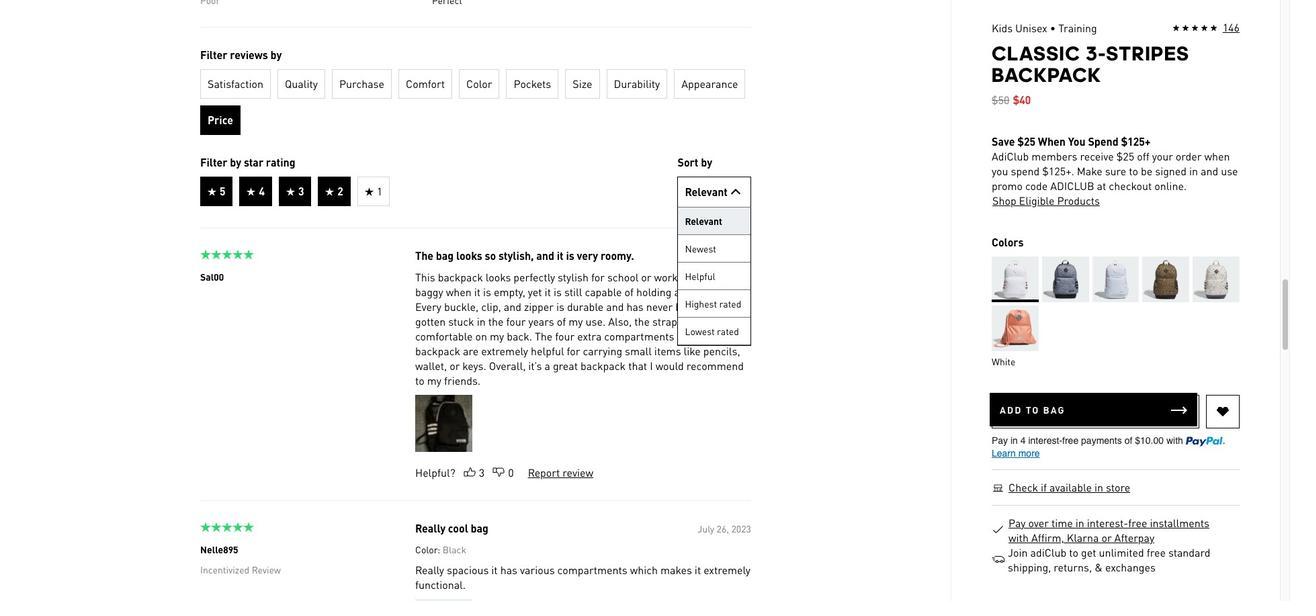 Task type: describe. For each thing, give the bounding box(es) containing it.
report review
[[528, 466, 593, 480]]

rating
[[266, 155, 295, 169]]

0 vertical spatial backpack
[[438, 270, 483, 284]]

is down still
[[556, 300, 564, 314]]

2 horizontal spatial the
[[732, 329, 748, 344]]

1 horizontal spatial for
[[591, 270, 605, 284]]

is up stylish at the top left of page
[[566, 249, 574, 263]]

very inside this backpack looks perfectly stylish for school or work. it doesn't look baggy when it is empty, yet it is still capable of holding a lot of stuff. every buckle, clip, and zipper is durable and has never broken or gotten stuck in the four years of my use. also, the straps are very comfortable on my back. the four extra compartments throughout the backpack are extremely helpful for carrying small items like pencils, wallet, or keys. overall, it's a great backpack that i would recommend to my friends.
[[704, 315, 723, 329]]

straps
[[653, 315, 683, 329]]

helpful?
[[415, 466, 455, 480]]

promo
[[992, 179, 1023, 193]]

1 vertical spatial my
[[490, 329, 504, 344]]

check if available in store
[[1009, 481, 1131, 495]]

it right spacious
[[491, 563, 498, 578]]

2
[[337, 184, 343, 198]]

july 26, 2023
[[698, 523, 751, 535]]

installments
[[1151, 516, 1210, 531]]

3 inside 3 link
[[298, 184, 304, 198]]

compartments inside this backpack looks perfectly stylish for school or work. it doesn't look baggy when it is empty, yet it is still capable of holding a lot of stuff. every buckle, clip, and zipper is durable and has never broken or gotten stuck in the four years of my use. also, the straps are very comfortable on my back. the four extra compartments throughout the backpack are extremely helpful for carrying small items like pencils, wallet, or keys. overall, it's a great backpack that i would recommend to my friends.
[[604, 329, 674, 344]]

holding
[[636, 285, 672, 299]]

product color: grey image
[[1043, 257, 1090, 303]]

appearance link
[[674, 69, 746, 99]]

gotten
[[415, 315, 446, 329]]

looks for backpack
[[486, 270, 511, 284]]

it up buckle,
[[474, 285, 480, 299]]

durability
[[614, 77, 660, 91]]

to inside this backpack looks perfectly stylish for school or work. it doesn't look baggy when it is empty, yet it is still capable of holding a lot of stuff. every buckle, clip, and zipper is durable and has never broken or gotten stuck in the four years of my use. also, the straps are very comfortable on my back. the four extra compartments throughout the backpack are extremely helpful for carrying small items like pencils, wallet, or keys. overall, it's a great backpack that i would recommend to my friends.
[[415, 374, 424, 388]]

filter for filter reviews by
[[200, 48, 227, 62]]

like
[[684, 344, 701, 358]]

1 horizontal spatial by
[[270, 48, 282, 62]]

over
[[1029, 516, 1050, 531]]

products
[[1058, 194, 1101, 208]]

extremely inside this backpack looks perfectly stylish for school or work. it doesn't look baggy when it is empty, yet it is still capable of holding a lot of stuff. every buckle, clip, and zipper is durable and has never broken or gotten stuck in the four years of my use. also, the straps are very comfortable on my back. the four extra compartments throughout the backpack are extremely helpful for carrying small items like pencils, wallet, or keys. overall, it's a great backpack that i would recommend to my friends.
[[481, 344, 528, 358]]

or up friends.
[[450, 359, 460, 373]]

by for filter by star rating
[[230, 155, 241, 169]]

backpack
[[992, 63, 1102, 87]]

5
[[220, 184, 225, 198]]

1 horizontal spatial of
[[625, 285, 634, 299]]

roomy.
[[601, 249, 634, 263]]

1 horizontal spatial the
[[635, 315, 650, 329]]

stuff.
[[709, 285, 733, 299]]

check
[[1009, 481, 1039, 495]]

is up 'clip,'
[[483, 285, 491, 299]]

sort by
[[678, 155, 712, 169]]

is left still
[[554, 285, 562, 299]]

1 horizontal spatial $25
[[1117, 149, 1135, 163]]

clip,
[[481, 300, 501, 314]]

3-
[[1086, 42, 1107, 65]]

signed
[[1156, 164, 1187, 178]]

sal00
[[200, 271, 224, 283]]

add to bag
[[1000, 404, 1066, 416]]

1 relevant from the top
[[685, 185, 728, 199]]

compartments inside really spacious it has various compartments which makes it extremely functional.
[[557, 563, 627, 578]]

throughout
[[677, 329, 730, 344]]

spend
[[1089, 134, 1119, 149]]

shop eligible products link
[[992, 194, 1101, 208]]

product color: white image
[[992, 257, 1039, 303]]

classic
[[992, 42, 1081, 65]]

star
[[244, 155, 263, 169]]

colors
[[992, 235, 1024, 249]]

purchase link
[[332, 69, 392, 99]]

code
[[1026, 179, 1048, 193]]

1 horizontal spatial bag
[[471, 522, 488, 536]]

returns,
[[1054, 561, 1093, 575]]

really spacious it has various compartments which makes it extremely functional.
[[415, 563, 751, 592]]

great
[[553, 359, 578, 373]]

off
[[1138, 149, 1150, 163]]

none field containing relevant
[[678, 177, 751, 208]]

pay over time in interest-free installments with affirm, klarna or afterpay link
[[1009, 516, 1232, 546]]

online.
[[1155, 179, 1188, 193]]

0 horizontal spatial of
[[557, 315, 566, 329]]

school
[[607, 270, 639, 284]]

free for interest-
[[1129, 516, 1148, 531]]

has inside this backpack looks perfectly stylish for school or work. it doesn't look baggy when it is empty, yet it is still capable of holding a lot of stuff. every buckle, clip, and zipper is durable and has never broken or gotten stuck in the four years of my use. also, the straps are very comfortable on my back. the four extra compartments throughout the backpack are extremely helpful for carrying small items like pencils, wallet, or keys. overall, it's a great backpack that i would recommend to my friends.
[[627, 300, 644, 314]]

look
[[731, 270, 751, 284]]

incentivized review
[[200, 564, 281, 576]]

order
[[1177, 149, 1203, 163]]

the inside this backpack looks perfectly stylish for school or work. it doesn't look baggy when it is empty, yet it is still capable of holding a lot of stuff. every buckle, clip, and zipper is durable and has never broken or gotten stuck in the four years of my use. also, the straps are very comfortable on my back. the four extra compartments throughout the backpack are extremely helpful for carrying small items like pencils, wallet, or keys. overall, it's a great backpack that i would recommend to my friends.
[[535, 329, 553, 344]]

helpful
[[531, 344, 564, 358]]

$125+
[[1122, 134, 1151, 149]]

klarna
[[1068, 531, 1100, 545]]

rated for highest rated
[[719, 298, 741, 310]]

price
[[207, 113, 233, 127]]

lowest rated option
[[678, 318, 751, 346]]

never
[[646, 300, 673, 314]]

or up holding
[[641, 270, 652, 284]]

so
[[485, 249, 496, 263]]

makes
[[661, 563, 692, 578]]

in inside this backpack looks perfectly stylish for school or work. it doesn't look baggy when it is empty, yet it is still capable of holding a lot of stuff. every buckle, clip, and zipper is durable and has never broken or gotten stuck in the four years of my use. also, the straps are very comfortable on my back. the four extra compartments throughout the backpack are extremely helpful for carrying small items like pencils, wallet, or keys. overall, it's a great backpack that i would recommend to my friends.
[[477, 315, 486, 329]]

lot
[[683, 285, 695, 299]]

3 link
[[279, 177, 311, 206]]

your
[[1153, 149, 1174, 163]]

extra
[[577, 329, 602, 344]]

highest
[[685, 298, 717, 310]]

dropdown image
[[728, 184, 744, 200]]

1 horizontal spatial 3
[[479, 466, 485, 480]]

by for sort by
[[701, 155, 712, 169]]

&
[[1095, 561, 1103, 575]]

join
[[1009, 546, 1028, 560]]

product color: medium brown / black / pulse lime s22 image
[[1143, 257, 1190, 303]]

4 link
[[239, 177, 272, 206]]

free for unlimited
[[1148, 546, 1167, 560]]

0 horizontal spatial are
[[463, 344, 479, 358]]

0 vertical spatial very
[[577, 249, 598, 263]]

highest rated
[[685, 298, 741, 310]]

0 horizontal spatial the
[[488, 315, 504, 329]]

22,
[[717, 250, 729, 262]]

save $25 when you spend $125+ adiclub members receive $25 off your order when you spend $125+. make sure to be signed in and use promo code adiclub at checkout online. shop eligible products
[[992, 134, 1239, 208]]

2 vertical spatial my
[[427, 374, 441, 388]]

with
[[1009, 531, 1029, 545]]

get
[[1082, 546, 1097, 560]]

purchase
[[339, 77, 384, 91]]

when for order
[[1205, 149, 1231, 163]]

filter reviews by
[[200, 48, 282, 62]]

stylish,
[[498, 249, 534, 263]]

and down the empty,
[[504, 300, 521, 314]]

lowest
[[685, 325, 715, 338]]

time
[[1052, 516, 1074, 531]]

pay over time in interest-free installments with affirm, klarna or afterpay
[[1009, 516, 1210, 545]]

it right yet
[[545, 285, 551, 299]]

every
[[415, 300, 441, 314]]

kids
[[992, 21, 1013, 35]]

and up also,
[[606, 300, 624, 314]]

2023 for the bag looks so stylish, and it is very roomy.
[[731, 250, 751, 262]]

friends.
[[444, 374, 481, 388]]

you
[[1069, 134, 1086, 149]]

to inside 'save $25 when you spend $125+ adiclub members receive $25 off your order when you spend $125+. make sure to be signed in and use promo code adiclub at checkout online. shop eligible products'
[[1130, 164, 1139, 178]]

back.
[[507, 329, 532, 344]]

yet
[[528, 285, 542, 299]]

february 22, 2023
[[677, 250, 751, 262]]



Task type: vqa. For each thing, say whether or not it's contained in the screenshot.
3XL button
no



Task type: locate. For each thing, give the bounding box(es) containing it.
really inside really spacious it has various compartments which makes it extremely functional.
[[415, 563, 444, 578]]

1 vertical spatial extremely
[[704, 563, 751, 578]]

filter up the 5 link
[[200, 155, 227, 169]]

shipping,
[[1009, 561, 1052, 575]]

0 horizontal spatial looks
[[456, 249, 482, 263]]

when up use
[[1205, 149, 1231, 163]]

1 vertical spatial compartments
[[557, 563, 627, 578]]

store
[[1107, 481, 1131, 495]]

list box containing relevant
[[678, 208, 751, 346]]

0 vertical spatial 3
[[298, 184, 304, 198]]

training
[[1059, 21, 1098, 35]]

has up also,
[[627, 300, 644, 314]]

filter for filter by star rating
[[200, 155, 227, 169]]

when
[[1205, 149, 1231, 163], [446, 285, 471, 299]]

the down years
[[535, 329, 553, 344]]

1 vertical spatial $25
[[1117, 149, 1135, 163]]

$25 up the adiclub
[[1018, 134, 1036, 149]]

1 horizontal spatial has
[[627, 300, 644, 314]]

relevant inside "option"
[[685, 215, 723, 227]]

february
[[677, 250, 714, 262]]

available
[[1050, 481, 1093, 495]]

0 vertical spatial the
[[415, 249, 433, 263]]

looks inside this backpack looks perfectly stylish for school or work. it doesn't look baggy when it is empty, yet it is still capable of holding a lot of stuff. every buckle, clip, and zipper is durable and has never broken or gotten stuck in the four years of my use. also, the straps are very comfortable on my back. the four extra compartments throughout the backpack are extremely helpful for carrying small items like pencils, wallet, or keys. overall, it's a great backpack that i would recommend to my friends.
[[486, 270, 511, 284]]

2 really from the top
[[415, 563, 444, 578]]

to up returns,
[[1070, 546, 1079, 560]]

july
[[698, 523, 714, 535]]

1 horizontal spatial the
[[535, 329, 553, 344]]

0 horizontal spatial has
[[500, 563, 517, 578]]

0 horizontal spatial very
[[577, 249, 598, 263]]

size
[[573, 77, 592, 91]]

146 button
[[1173, 20, 1241, 36]]

really up color: at the bottom left
[[415, 522, 446, 536]]

0 vertical spatial filter
[[200, 48, 227, 62]]

in inside button
[[1095, 481, 1104, 495]]

for up capable
[[591, 270, 605, 284]]

backpack up buckle,
[[438, 270, 483, 284]]

affirm,
[[1032, 531, 1065, 545]]

2 relevant from the top
[[685, 215, 723, 227]]

looks left so
[[456, 249, 482, 263]]

pay
[[1009, 516, 1026, 531]]

really for really spacious it has various compartments which makes it extremely functional.
[[415, 563, 444, 578]]

are down broken
[[685, 315, 701, 329]]

0 vertical spatial relevant
[[685, 185, 728, 199]]

1 horizontal spatial to
[[1070, 546, 1079, 560]]

exchanges
[[1106, 561, 1156, 575]]

or down interest-
[[1102, 531, 1113, 545]]

0 vertical spatial free
[[1129, 516, 1148, 531]]

0 horizontal spatial for
[[567, 344, 580, 358]]

by right sort
[[701, 155, 712, 169]]

classic 3-stripes backpack $50 $40
[[992, 42, 1190, 107]]

2 horizontal spatial by
[[701, 155, 712, 169]]

1 vertical spatial very
[[704, 315, 723, 329]]

0 horizontal spatial my
[[427, 374, 441, 388]]

by left star
[[230, 155, 241, 169]]

0 vertical spatial are
[[685, 315, 701, 329]]

when
[[1039, 134, 1066, 149]]

unisex
[[1016, 21, 1048, 35]]

highest rated option
[[678, 290, 751, 318]]

and left use
[[1202, 164, 1219, 178]]

1 vertical spatial 3
[[479, 466, 485, 480]]

2023 for really cool bag
[[731, 523, 751, 535]]

it
[[683, 270, 690, 284]]

2 vertical spatial to
[[1070, 546, 1079, 560]]

newest option
[[678, 235, 751, 263]]

to inside "join adiclub to get unlimited free standard shipping, returns, & exchanges"
[[1070, 546, 1079, 560]]

0 horizontal spatial $25
[[1018, 134, 1036, 149]]

extremely up the overall,
[[481, 344, 528, 358]]

rated
[[719, 298, 741, 310], [717, 325, 739, 338]]

four up helpful
[[555, 329, 575, 344]]

to left be
[[1130, 164, 1139, 178]]

in inside pay over time in interest-free installments with affirm, klarna or afterpay
[[1076, 516, 1085, 531]]

free inside "join adiclub to get unlimited free standard shipping, returns, & exchanges"
[[1148, 546, 1167, 560]]

stuck
[[448, 315, 474, 329]]

the up pencils,
[[732, 329, 748, 344]]

3 left 0
[[479, 466, 485, 480]]

1 vertical spatial bag
[[471, 522, 488, 536]]

newest
[[685, 243, 716, 255]]

really up functional.
[[415, 563, 444, 578]]

2 filter from the top
[[200, 155, 227, 169]]

a right it's
[[545, 359, 550, 373]]

a left lot on the top right
[[674, 285, 680, 299]]

four up back.
[[506, 315, 526, 329]]

1 horizontal spatial my
[[490, 329, 504, 344]]

members
[[1032, 149, 1078, 163]]

in up klarna
[[1076, 516, 1085, 531]]

0 horizontal spatial to
[[415, 374, 424, 388]]

rated inside option
[[719, 298, 741, 310]]

comfort link
[[398, 69, 452, 99]]

1 horizontal spatial when
[[1205, 149, 1231, 163]]

0 horizontal spatial four
[[506, 315, 526, 329]]

the
[[488, 315, 504, 329], [635, 315, 650, 329], [732, 329, 748, 344]]

1 horizontal spatial four
[[555, 329, 575, 344]]

extremely inside really spacious it has various compartments which makes it extremely functional.
[[704, 563, 751, 578]]

check if available in store button
[[1009, 481, 1132, 496]]

my down durable
[[569, 315, 583, 329]]

very down highest rated
[[704, 315, 723, 329]]

appearance
[[682, 77, 738, 91]]

rated inside option
[[717, 325, 739, 338]]

relevant option
[[678, 208, 751, 235]]

2 vertical spatial backpack
[[581, 359, 626, 373]]

has inside really spacious it has various compartments which makes it extremely functional.
[[500, 563, 517, 578]]

broken
[[676, 300, 708, 314]]

capable
[[585, 285, 622, 299]]

by
[[270, 48, 282, 62], [230, 155, 241, 169], [701, 155, 712, 169]]

pockets
[[514, 77, 551, 91]]

0
[[508, 466, 514, 480]]

1 filter from the top
[[200, 48, 227, 62]]

1 vertical spatial rated
[[717, 325, 739, 338]]

0 horizontal spatial when
[[446, 285, 471, 299]]

would
[[656, 359, 684, 373]]

$25 up sure
[[1117, 149, 1135, 163]]

comfort
[[406, 77, 445, 91]]

helpful option
[[678, 263, 751, 290]]

0 vertical spatial $25
[[1018, 134, 1036, 149]]

0 horizontal spatial 3
[[298, 184, 304, 198]]

work.
[[654, 270, 681, 284]]

various
[[520, 563, 555, 578]]

when up buckle,
[[446, 285, 471, 299]]

rated down look
[[719, 298, 741, 310]]

1 really from the top
[[415, 522, 446, 536]]

0 vertical spatial to
[[1130, 164, 1139, 178]]

0 vertical spatial a
[[674, 285, 680, 299]]

1 vertical spatial when
[[446, 285, 471, 299]]

rated up pencils,
[[717, 325, 739, 338]]

product color: white / onix / beige image
[[1194, 257, 1241, 303]]

backpack down carrying
[[581, 359, 626, 373]]

of down school
[[625, 285, 634, 299]]

color link
[[459, 69, 500, 99]]

0 vertical spatial bag
[[436, 249, 454, 263]]

join adiclub to get unlimited free standard shipping, returns, & exchanges
[[1009, 546, 1211, 575]]

1 2023 from the top
[[731, 250, 751, 262]]

when inside 'save $25 when you spend $125+ adiclub members receive $25 off your order when you spend $125+. make sure to be signed in and use promo code adiclub at checkout online. shop eligible products'
[[1205, 149, 1231, 163]]

2 link
[[318, 177, 351, 206]]

$50
[[992, 93, 1010, 107]]

it up stylish at the top left of page
[[557, 249, 564, 263]]

1 vertical spatial are
[[463, 344, 479, 358]]

the right also,
[[635, 315, 650, 329]]

list box
[[678, 208, 751, 346]]

recommend
[[687, 359, 744, 373]]

0 vertical spatial 2023
[[731, 250, 751, 262]]

free
[[1129, 516, 1148, 531], [1148, 546, 1167, 560]]

to down the wallet,
[[415, 374, 424, 388]]

3 left 2 link
[[298, 184, 304, 198]]

by right reviews
[[270, 48, 282, 62]]

bag up baggy
[[436, 249, 454, 263]]

4
[[259, 184, 265, 198]]

it's
[[528, 359, 542, 373]]

it right makes
[[695, 563, 701, 578]]

product color: pink / silver metallic image
[[992, 306, 1039, 352]]

you
[[992, 164, 1009, 178]]

checkout
[[1110, 179, 1153, 193]]

1 vertical spatial backpack
[[415, 344, 460, 358]]

relevant up newest
[[685, 215, 723, 227]]

items
[[654, 344, 681, 358]]

2 horizontal spatial to
[[1130, 164, 1139, 178]]

2023 right 26,
[[731, 523, 751, 535]]

compartments left which
[[557, 563, 627, 578]]

0 vertical spatial rated
[[719, 298, 741, 310]]

backpack down comfortable on the bottom of page
[[415, 344, 460, 358]]

1 vertical spatial 2023
[[731, 523, 751, 535]]

quality
[[285, 77, 318, 91]]

for
[[591, 270, 605, 284], [567, 344, 580, 358]]

backpack
[[438, 270, 483, 284], [415, 344, 460, 358], [581, 359, 626, 373]]

1 horizontal spatial extremely
[[704, 563, 751, 578]]

the down 'clip,'
[[488, 315, 504, 329]]

1 horizontal spatial looks
[[486, 270, 511, 284]]

eligible
[[1020, 194, 1055, 208]]

looks up the empty,
[[486, 270, 511, 284]]

2 2023 from the top
[[731, 523, 751, 535]]

3
[[298, 184, 304, 198], [479, 466, 485, 480]]

1 horizontal spatial a
[[674, 285, 680, 299]]

0 vertical spatial for
[[591, 270, 605, 284]]

1 vertical spatial to
[[415, 374, 424, 388]]

1 vertical spatial looks
[[486, 270, 511, 284]]

$125+.
[[1043, 164, 1075, 178]]

rated for lowest rated
[[717, 325, 739, 338]]

2 horizontal spatial my
[[569, 315, 583, 329]]

unlimited
[[1100, 546, 1145, 560]]

0 vertical spatial looks
[[456, 249, 482, 263]]

are up keys.
[[463, 344, 479, 358]]

0 vertical spatial when
[[1205, 149, 1231, 163]]

1 vertical spatial the
[[535, 329, 553, 344]]

free down afterpay
[[1148, 546, 1167, 560]]

when for baggy
[[446, 285, 471, 299]]

0 vertical spatial extremely
[[481, 344, 528, 358]]

black
[[443, 544, 466, 556]]

free inside pay over time in interest-free installments with affirm, klarna or afterpay
[[1129, 516, 1148, 531]]

0 horizontal spatial by
[[230, 155, 241, 169]]

filter left reviews
[[200, 48, 227, 62]]

0 horizontal spatial extremely
[[481, 344, 528, 358]]

None field
[[678, 177, 751, 208]]

filter by star rating
[[200, 155, 295, 169]]

of right lot on the top right
[[698, 285, 707, 299]]

1 vertical spatial for
[[567, 344, 580, 358]]

bag
[[436, 249, 454, 263], [471, 522, 488, 536]]

shop
[[993, 194, 1017, 208]]

very up stylish at the top left of page
[[577, 249, 598, 263]]

0 vertical spatial my
[[569, 315, 583, 329]]

0 vertical spatial really
[[415, 522, 446, 536]]

when inside this backpack looks perfectly stylish for school or work. it doesn't look baggy when it is empty, yet it is still capable of holding a lot of stuff. every buckle, clip, and zipper is durable and has never broken or gotten stuck in the four years of my use. also, the straps are very comfortable on my back. the four extra compartments throughout the backpack are extremely helpful for carrying small items like pencils, wallet, or keys. overall, it's a great backpack that i would recommend to my friends.
[[446, 285, 471, 299]]

1 vertical spatial filter
[[200, 155, 227, 169]]

2023
[[731, 250, 751, 262], [731, 523, 751, 535]]

has left "various"
[[500, 563, 517, 578]]

1 vertical spatial has
[[500, 563, 517, 578]]

really for really cool bag
[[415, 522, 446, 536]]

in down order
[[1190, 164, 1199, 178]]

in up on
[[477, 315, 486, 329]]

1 vertical spatial relevant
[[685, 215, 723, 227]]

1 vertical spatial a
[[545, 359, 550, 373]]

helpful
[[685, 270, 716, 282]]

and inside 'save $25 when you spend $125+ adiclub members receive $25 off your order when you spend $125+. make sure to be signed in and use promo code adiclub at checkout online. shop eligible products'
[[1202, 164, 1219, 178]]

2023 right 22, at the right top of page
[[731, 250, 751, 262]]

durable
[[567, 300, 604, 314]]

extremely down july 26, 2023
[[704, 563, 751, 578]]

also,
[[608, 315, 632, 329]]

add to bag button
[[990, 393, 1198, 427]]

add
[[1000, 404, 1023, 416]]

or inside pay over time in interest-free installments with affirm, klarna or afterpay
[[1102, 531, 1113, 545]]

my right on
[[490, 329, 504, 344]]

1 horizontal spatial are
[[685, 315, 701, 329]]

2 horizontal spatial of
[[698, 285, 707, 299]]

bag right cool
[[471, 522, 488, 536]]

1 vertical spatial four
[[555, 329, 575, 344]]

compartments up small
[[604, 329, 674, 344]]

white
[[992, 356, 1016, 368]]

color:
[[415, 544, 440, 556]]

0 vertical spatial four
[[506, 315, 526, 329]]

carrying
[[583, 344, 622, 358]]

review
[[252, 564, 281, 576]]

wallet,
[[415, 359, 447, 373]]

1 vertical spatial free
[[1148, 546, 1167, 560]]

in inside 'save $25 when you spend $125+ adiclub members receive $25 off your order when you spend $125+. make sure to be signed in and use promo code adiclub at checkout online. shop eligible products'
[[1190, 164, 1199, 178]]

in
[[1190, 164, 1199, 178], [477, 315, 486, 329], [1095, 481, 1104, 495], [1076, 516, 1085, 531]]

adiclub
[[1051, 179, 1095, 193]]

at
[[1098, 179, 1107, 193]]

1 vertical spatial really
[[415, 563, 444, 578]]

and up perfectly
[[536, 249, 554, 263]]

product color: light grey image
[[1093, 257, 1140, 303]]

0 horizontal spatial bag
[[436, 249, 454, 263]]

my down the wallet,
[[427, 374, 441, 388]]

that
[[628, 359, 647, 373]]

stripes
[[1107, 42, 1190, 65]]

relevant up relevant "option"
[[685, 185, 728, 199]]

0 horizontal spatial the
[[415, 249, 433, 263]]

0 vertical spatial compartments
[[604, 329, 674, 344]]

for up "great"
[[567, 344, 580, 358]]

the up this
[[415, 249, 433, 263]]

0 horizontal spatial a
[[545, 359, 550, 373]]

0 vertical spatial has
[[627, 300, 644, 314]]

or down stuff. in the right of the page
[[711, 300, 721, 314]]

free up afterpay
[[1129, 516, 1148, 531]]

looks for bag
[[456, 249, 482, 263]]

afterpay
[[1115, 531, 1155, 545]]

1 horizontal spatial very
[[704, 315, 723, 329]]

standard
[[1169, 546, 1211, 560]]

in left store
[[1095, 481, 1104, 495]]

of right years
[[557, 315, 566, 329]]

adiclub
[[1031, 546, 1067, 560]]

overall,
[[489, 359, 526, 373]]

this backpack looks perfectly stylish for school or work. it doesn't look baggy when it is empty, yet it is still capable of holding a lot of stuff. every buckle, clip, and zipper is durable and has never broken or gotten stuck in the four years of my use. also, the straps are very comfortable on my back. the four extra compartments throughout the backpack are extremely helpful for carrying small items like pencils, wallet, or keys. overall, it's a great backpack that i would recommend to my friends.
[[415, 270, 751, 388]]

pockets link
[[506, 69, 559, 99]]



